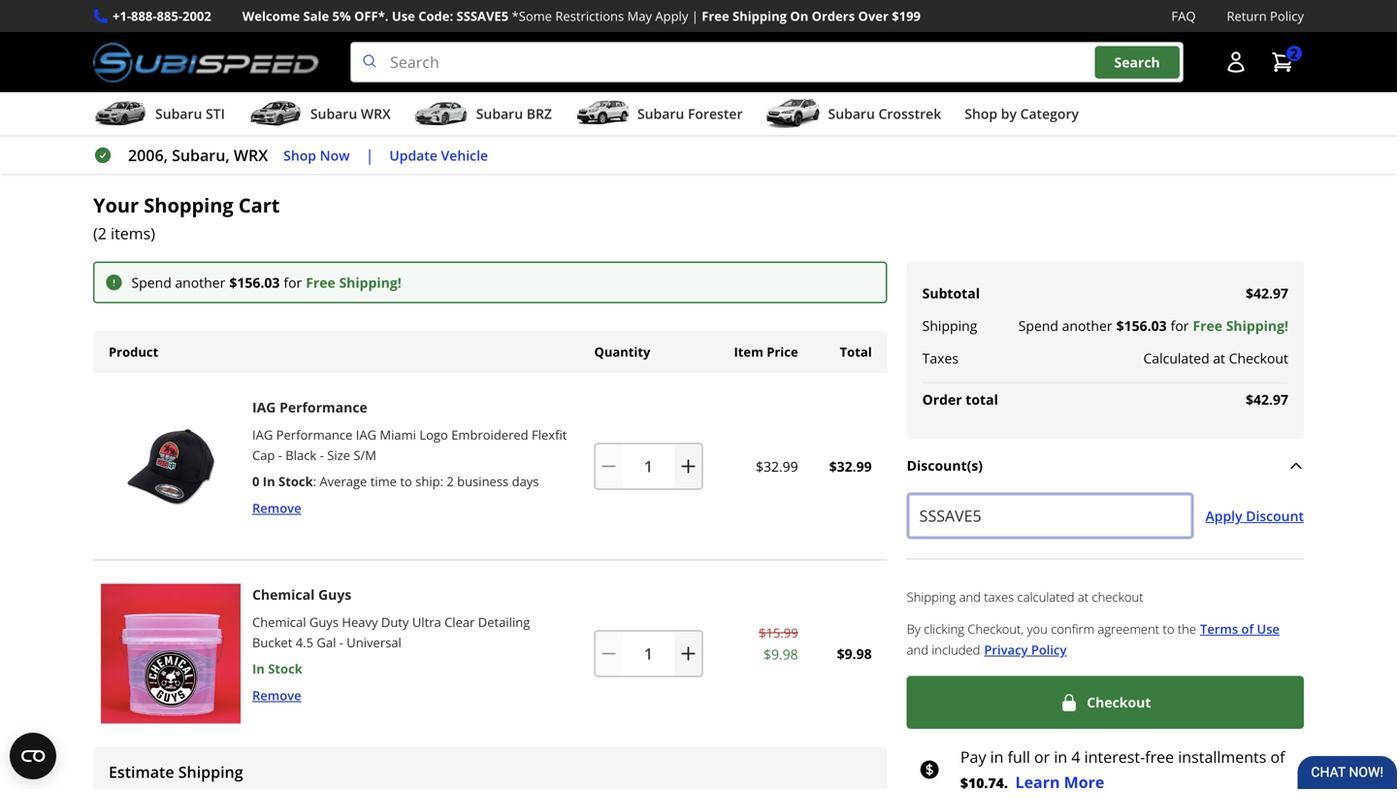 Task type: locate. For each thing, give the bounding box(es) containing it.
decrement image
[[599, 457, 619, 476], [599, 644, 619, 664]]

increment image
[[679, 457, 698, 476]]

1 horizontal spatial shipping!
[[1227, 317, 1289, 335]]

taxes
[[985, 588, 1015, 606]]

2006, subaru, wrx
[[128, 145, 268, 166]]

1 $42.97 from the top
[[1247, 284, 1289, 303]]

1 horizontal spatial at
[[1214, 349, 1226, 368]]

subaru up now
[[311, 104, 357, 123]]

increment image
[[679, 644, 698, 664]]

decrement image for $9.98
[[599, 644, 619, 664]]

0 vertical spatial |
[[692, 7, 699, 25]]

+1-888-885-2002
[[113, 7, 211, 25]]

your shopping cart (2 items)
[[93, 192, 280, 244]]

$9.98 down $15.99
[[764, 645, 799, 663]]

0 vertical spatial decrement image
[[599, 457, 619, 476]]

policy down you
[[1032, 641, 1067, 659]]

2 down return policy link
[[1291, 44, 1299, 62]]

spend another $ 156.03 for free shipping! down cart
[[132, 273, 402, 292]]

1 vertical spatial spend
[[1019, 317, 1059, 335]]

terms
[[1201, 620, 1239, 638]]

0 horizontal spatial another
[[175, 273, 226, 292]]

subaru for subaru forester
[[638, 104, 685, 123]]

1 chemical from the top
[[252, 586, 315, 604]]

1 horizontal spatial for
[[1171, 317, 1190, 335]]

0 horizontal spatial shipping!
[[339, 273, 402, 292]]

1 horizontal spatial to
[[1163, 620, 1175, 638]]

by
[[1002, 104, 1017, 123]]

| right now
[[366, 145, 374, 166]]

checkout up pay in full or in 4 interest-free installments of
[[1088, 693, 1152, 712]]

1 vertical spatial use
[[1258, 620, 1281, 638]]

2 remove from the top
[[252, 687, 302, 704]]

1 vertical spatial checkout
[[1088, 693, 1152, 712]]

shop inside 'dropdown button'
[[965, 104, 998, 123]]

0 vertical spatial for
[[284, 273, 302, 292]]

1 vertical spatial policy
[[1032, 641, 1067, 659]]

1 vertical spatial wrx
[[234, 145, 268, 166]]

remove
[[252, 499, 302, 517], [252, 687, 302, 704]]

0 horizontal spatial 2
[[447, 473, 454, 490]]

1 vertical spatial shop
[[284, 146, 317, 164]]

of inside by clicking checkout, you confirm agreement to the terms of use and included privacy policy
[[1242, 620, 1254, 638]]

product
[[109, 343, 158, 361]]

| right may in the top left of the page
[[692, 7, 699, 25]]

discount(s) button
[[907, 455, 1305, 477]]

wrx
[[361, 104, 391, 123], [234, 145, 268, 166]]

$32.99 left discount(s)
[[830, 457, 872, 475]]

average
[[320, 473, 367, 490]]

- right gal
[[340, 634, 344, 651]]

spend another $ 156.03 for free shipping! up "calculated" in the right of the page
[[1019, 317, 1289, 335]]

0 vertical spatial another
[[175, 273, 226, 292]]

free
[[702, 7, 730, 25], [306, 273, 336, 292], [1194, 317, 1223, 335]]

open widget image
[[10, 733, 56, 780]]

3 subaru from the left
[[476, 104, 523, 123]]

$9.98 right $15.99 $9.98
[[837, 644, 872, 663]]

- inside chemical guys chemical guys heavy duty ultra clear detailing bucket 4.5 gal - universal in stock remove
[[340, 634, 344, 651]]

apply discount button
[[1206, 493, 1305, 539]]

0 vertical spatial checkout
[[1230, 349, 1289, 368]]

business
[[457, 473, 509, 490]]

-
[[278, 447, 282, 464], [320, 447, 324, 464], [340, 634, 344, 651]]

1 vertical spatial performance
[[276, 426, 353, 444]]

subaru right a subaru crosstrek thumbnail image
[[829, 104, 876, 123]]

remove button down bucket
[[252, 686, 302, 705]]

0 vertical spatial remove
[[252, 499, 302, 517]]

2 vertical spatial free
[[1194, 317, 1223, 335]]

shop
[[965, 104, 998, 123], [284, 146, 317, 164]]

to left the
[[1163, 620, 1175, 638]]

2
[[1291, 44, 1299, 62], [447, 473, 454, 490]]

by clicking checkout, you confirm agreement to the terms of use and included privacy policy
[[907, 620, 1281, 659]]

shipping
[[733, 7, 787, 25], [923, 317, 978, 335], [907, 588, 956, 606], [178, 762, 243, 783]]

by
[[907, 620, 921, 638]]

button image
[[1225, 51, 1248, 74]]

0 vertical spatial in
[[263, 473, 275, 490]]

0 horizontal spatial spend another $ 156.03 for free shipping!
[[132, 273, 402, 292]]

0 vertical spatial $
[[229, 273, 237, 292]]

shipping!
[[339, 273, 402, 292], [1227, 317, 1289, 335]]

1 vertical spatial chemical
[[252, 613, 306, 631]]

policy right return at right top
[[1271, 7, 1305, 25]]

time
[[371, 473, 397, 490]]

0 vertical spatial to
[[400, 473, 412, 490]]

0 vertical spatial $42.97
[[1247, 284, 1289, 303]]

included
[[932, 641, 981, 659]]

0 horizontal spatial -
[[278, 447, 282, 464]]

of right the installments
[[1271, 747, 1286, 768]]

sti
[[206, 104, 225, 123]]

for
[[284, 273, 302, 292], [1171, 317, 1190, 335]]

1 remove button from the top
[[252, 498, 302, 518]]

1 horizontal spatial $9.98
[[837, 644, 872, 663]]

spend
[[132, 273, 172, 292], [1019, 317, 1059, 335]]

1 vertical spatial stock
[[268, 660, 303, 678]]

remove down bucket
[[252, 687, 302, 704]]

price
[[767, 343, 799, 361]]

$42.97 down calculated at checkout
[[1247, 390, 1289, 409]]

order total
[[923, 390, 999, 409]]

- right cap
[[278, 447, 282, 464]]

shop left 'by' on the right top of page
[[965, 104, 998, 123]]

2 chemical from the top
[[252, 613, 306, 631]]

0 vertical spatial free
[[702, 7, 730, 25]]

$32.99
[[756, 457, 799, 475], [830, 457, 872, 475]]

2 remove button from the top
[[252, 686, 302, 705]]

1 horizontal spatial in
[[1055, 747, 1068, 768]]

pay
[[961, 747, 987, 768]]

stock inside chemical guys chemical guys heavy duty ultra clear detailing bucket 4.5 gal - universal in stock remove
[[268, 660, 303, 678]]

full
[[1008, 747, 1031, 768]]

2 $32.99 from the left
[[830, 457, 872, 475]]

vehicle
[[441, 146, 488, 164]]

1 vertical spatial apply
[[1206, 507, 1243, 525]]

1 horizontal spatial 2
[[1291, 44, 1299, 62]]

1 vertical spatial of
[[1271, 747, 1286, 768]]

at up confirm
[[1078, 588, 1089, 606]]

2 decrement image from the top
[[599, 644, 619, 664]]

$15.99 $9.98
[[759, 624, 799, 663]]

1 horizontal spatial use
[[1258, 620, 1281, 638]]

to inside by clicking checkout, you confirm agreement to the terms of use and included privacy policy
[[1163, 620, 1175, 638]]

search input field
[[351, 42, 1184, 83]]

0 horizontal spatial and
[[907, 641, 929, 659]]

0 horizontal spatial of
[[1242, 620, 1254, 638]]

shop for shop now
[[284, 146, 317, 164]]

1 horizontal spatial and
[[960, 588, 981, 606]]

subaru for subaru sti
[[155, 104, 202, 123]]

0 horizontal spatial |
[[366, 145, 374, 166]]

1 vertical spatial 156.03
[[1125, 317, 1168, 335]]

0 vertical spatial stock
[[279, 473, 313, 490]]

5 subaru from the left
[[829, 104, 876, 123]]

remove inside chemical guys chemical guys heavy duty ultra clear detailing bucket 4.5 gal - universal in stock remove
[[252, 687, 302, 704]]

gal
[[317, 634, 336, 651]]

use right off*.
[[392, 7, 415, 25]]

2 horizontal spatial free
[[1194, 317, 1223, 335]]

0 vertical spatial 156.03
[[237, 273, 280, 292]]

0 vertical spatial policy
[[1271, 7, 1305, 25]]

2 right ship:
[[447, 473, 454, 490]]

subaru left sti
[[155, 104, 202, 123]]

to inside iag performance iag performance iag miami logo embroidered flexfit cap - black - size s/m 0 in stock : average time to ship: 2 business days remove
[[400, 473, 412, 490]]

subaru for subaru wrx
[[311, 104, 357, 123]]

1 horizontal spatial wrx
[[361, 104, 391, 123]]

remove button down 0
[[252, 498, 302, 518]]

iag miami logo hat - iagiag-app-2064sm, image
[[101, 397, 241, 537]]

1 horizontal spatial |
[[692, 7, 699, 25]]

clicking
[[924, 620, 965, 638]]

a subaru wrx thumbnail image image
[[248, 99, 303, 128]]

1 vertical spatial at
[[1078, 588, 1089, 606]]

0 vertical spatial apply
[[656, 7, 689, 25]]

in right 0
[[263, 473, 275, 490]]

policy inside by clicking checkout, you confirm agreement to the terms of use and included privacy policy
[[1032, 641, 1067, 659]]

wrx inside "dropdown button"
[[361, 104, 391, 123]]

and left "taxes"
[[960, 588, 981, 606]]

faq link
[[1172, 6, 1196, 26]]

update vehicle button
[[390, 144, 488, 166]]

size
[[327, 447, 350, 464]]

performance
[[280, 398, 368, 417], [276, 426, 353, 444]]

shipping left on
[[733, 7, 787, 25]]

remove button for iag
[[252, 498, 302, 518]]

0 horizontal spatial wrx
[[234, 145, 268, 166]]

1 vertical spatial $
[[1117, 317, 1125, 335]]

1 $32.99 from the left
[[756, 457, 799, 475]]

1 horizontal spatial spend
[[1019, 317, 1059, 335]]

logo
[[420, 426, 448, 444]]

checkout
[[1230, 349, 1289, 368], [1088, 693, 1152, 712]]

$42.97 up calculated at checkout
[[1247, 284, 1289, 303]]

subaru
[[155, 104, 202, 123], [311, 104, 357, 123], [476, 104, 523, 123], [638, 104, 685, 123], [829, 104, 876, 123]]

1 horizontal spatial spend another $ 156.03 for free shipping!
[[1019, 317, 1289, 335]]

1 vertical spatial spend another $ 156.03 for free shipping!
[[1019, 317, 1289, 335]]

0 vertical spatial remove button
[[252, 498, 302, 518]]

156.03 down cart
[[237, 273, 280, 292]]

privacy
[[985, 641, 1029, 659]]

0 horizontal spatial shop
[[284, 146, 317, 164]]

0 horizontal spatial policy
[[1032, 641, 1067, 659]]

update
[[390, 146, 438, 164]]

and down by
[[907, 641, 929, 659]]

0 vertical spatial shop
[[965, 104, 998, 123]]

subaru left brz
[[476, 104, 523, 123]]

in down bucket
[[252, 660, 265, 678]]

wrx down a subaru wrx thumbnail image
[[234, 145, 268, 166]]

156.03 up "calculated" in the right of the page
[[1125, 317, 1168, 335]]

policy
[[1271, 7, 1305, 25], [1032, 641, 1067, 659]]

total
[[840, 343, 872, 361]]

1 horizontal spatial another
[[1063, 317, 1113, 335]]

remove button for chemical
[[252, 686, 302, 705]]

use right the terms
[[1258, 620, 1281, 638]]

stock down black
[[279, 473, 313, 490]]

bucket
[[252, 634, 293, 651]]

subaru wrx button
[[248, 96, 391, 135]]

subaru forester button
[[576, 96, 743, 135]]

of right the terms
[[1242, 620, 1254, 638]]

shop by category
[[965, 104, 1080, 123]]

subaru inside 'dropdown button'
[[155, 104, 202, 123]]

performance up black
[[276, 426, 353, 444]]

apply
[[656, 7, 689, 25], [1206, 507, 1243, 525]]

$9.98 inside $15.99 $9.98
[[764, 645, 799, 663]]

apply right may in the top left of the page
[[656, 7, 689, 25]]

2 inside 2 'button'
[[1291, 44, 1299, 62]]

in left 4
[[1055, 747, 1068, 768]]

subaru for subaru crosstrek
[[829, 104, 876, 123]]

1 horizontal spatial shop
[[965, 104, 998, 123]]

0 vertical spatial spend another $ 156.03 for free shipping!
[[132, 273, 402, 292]]

1 horizontal spatial -
[[320, 447, 324, 464]]

checkout,
[[968, 620, 1024, 638]]

estimate shipping
[[109, 762, 243, 783]]

subaru,
[[172, 145, 230, 166]]

crosstrek
[[879, 104, 942, 123]]

remove down 0
[[252, 499, 302, 517]]

1 in from the left
[[991, 747, 1004, 768]]

$
[[229, 273, 237, 292], [1117, 317, 1125, 335]]

another
[[175, 273, 226, 292], [1063, 317, 1113, 335]]

0 horizontal spatial $32.99
[[756, 457, 799, 475]]

forester
[[688, 104, 743, 123]]

discount
[[1247, 507, 1305, 525]]

sssave5
[[457, 7, 509, 25]]

$32.99 right increment image
[[756, 457, 799, 475]]

1 horizontal spatial 156.03
[[1125, 317, 1168, 335]]

and
[[960, 588, 981, 606], [907, 641, 929, 659]]

1 vertical spatial to
[[1163, 620, 1175, 638]]

1 vertical spatial remove
[[252, 687, 302, 704]]

2 subaru from the left
[[311, 104, 357, 123]]

shop left now
[[284, 146, 317, 164]]

4 subaru from the left
[[638, 104, 685, 123]]

1 vertical spatial decrement image
[[599, 644, 619, 664]]

1 decrement image from the top
[[599, 457, 619, 476]]

subaru left forester
[[638, 104, 685, 123]]

0 vertical spatial chemical
[[252, 586, 315, 604]]

:
[[313, 473, 317, 490]]

1 horizontal spatial apply
[[1206, 507, 1243, 525]]

- left 'size'
[[320, 447, 324, 464]]

2 button
[[1262, 43, 1305, 82]]

decrement image left increment icon
[[599, 644, 619, 664]]

0 vertical spatial guys
[[318, 586, 352, 604]]

0 vertical spatial at
[[1214, 349, 1226, 368]]

checkout right "calculated" in the right of the page
[[1230, 349, 1289, 368]]

at
[[1214, 349, 1226, 368], [1078, 588, 1089, 606]]

0 horizontal spatial apply
[[656, 7, 689, 25]]

1 horizontal spatial policy
[[1271, 7, 1305, 25]]

0 vertical spatial spend
[[132, 273, 172, 292]]

1 vertical spatial free
[[306, 273, 336, 292]]

stock inside iag performance iag performance iag miami logo embroidered flexfit cap - black - size s/m 0 in stock : average time to ship: 2 business days remove
[[279, 473, 313, 490]]

1 remove from the top
[[252, 499, 302, 517]]

clear
[[445, 613, 475, 631]]

1 vertical spatial 2
[[447, 473, 454, 490]]

shop for shop by category
[[965, 104, 998, 123]]

quantity
[[595, 343, 651, 361]]

- for performance
[[320, 447, 324, 464]]

0 horizontal spatial to
[[400, 473, 412, 490]]

1 subaru from the left
[[155, 104, 202, 123]]

and inside by clicking checkout, you confirm agreement to the terms of use and included privacy policy
[[907, 641, 929, 659]]

guys up heavy
[[318, 586, 352, 604]]

None number field
[[595, 443, 703, 490], [595, 631, 703, 677], [595, 443, 703, 490], [595, 631, 703, 677]]

decrement image left increment image
[[599, 457, 619, 476]]

0 horizontal spatial use
[[392, 7, 415, 25]]

0 horizontal spatial checkout
[[1088, 693, 1152, 712]]

$9.98
[[837, 644, 872, 663], [764, 645, 799, 663]]

cart
[[239, 192, 280, 219]]

apply inside button
[[1206, 507, 1243, 525]]

apply left discount
[[1206, 507, 1243, 525]]

2 $42.97 from the top
[[1247, 390, 1289, 409]]

in left the full
[[991, 747, 1004, 768]]

on
[[791, 7, 809, 25]]

at right "calculated" in the right of the page
[[1214, 349, 1226, 368]]

remove button
[[252, 498, 302, 518], [252, 686, 302, 705]]

wrx up update at the left
[[361, 104, 391, 123]]

0 horizontal spatial in
[[991, 747, 1004, 768]]

0 vertical spatial of
[[1242, 620, 1254, 638]]

1 vertical spatial remove button
[[252, 686, 302, 705]]

duty
[[381, 613, 409, 631]]

sale
[[303, 7, 329, 25]]

faq
[[1172, 7, 1196, 25]]

guys up gal
[[310, 613, 339, 631]]

2 horizontal spatial -
[[340, 634, 344, 651]]

subispeed logo image
[[93, 42, 319, 83]]

(2
[[93, 223, 107, 244]]

performance up 'size'
[[280, 398, 368, 417]]

stock down bucket
[[268, 660, 303, 678]]

0 horizontal spatial 156.03
[[237, 273, 280, 292]]

to right the time
[[400, 473, 412, 490]]

0 vertical spatial wrx
[[361, 104, 391, 123]]

0 vertical spatial shipping!
[[339, 273, 402, 292]]



Task type: describe. For each thing, give the bounding box(es) containing it.
interest-
[[1085, 747, 1146, 768]]

shipping up clicking
[[907, 588, 956, 606]]

1 horizontal spatial checkout
[[1230, 349, 1289, 368]]

checkout
[[1093, 588, 1144, 606]]

2 in from the left
[[1055, 747, 1068, 768]]

1 vertical spatial guys
[[310, 613, 339, 631]]

or
[[1035, 747, 1051, 768]]

0 vertical spatial use
[[392, 7, 415, 25]]

privacy policy link
[[985, 640, 1067, 661]]

1 horizontal spatial free
[[702, 7, 730, 25]]

iag performance iag performance iag miami logo embroidered flexfit cap - black - size s/m 0 in stock : average time to ship: 2 business days remove
[[252, 398, 567, 517]]

shop now link
[[284, 144, 350, 166]]

shop by category button
[[965, 96, 1080, 135]]

iag performance iag miami logo embroidered flexfit cap - black - size s/m link
[[252, 426, 567, 464]]

shop now
[[284, 146, 350, 164]]

search
[[1115, 53, 1161, 71]]

estimate shipping button
[[109, 762, 872, 783]]

remove inside iag performance iag performance iag miami logo embroidered flexfit cap - black - size s/m 0 in stock : average time to ship: 2 business days remove
[[252, 499, 302, 517]]

subaru brz
[[476, 104, 552, 123]]

days
[[512, 473, 539, 490]]

885-
[[157, 7, 183, 25]]

shipping down subtotal
[[923, 317, 978, 335]]

calculated
[[1018, 588, 1075, 606]]

1 vertical spatial another
[[1063, 317, 1113, 335]]

+1-
[[113, 7, 131, 25]]

decrement image for $32.99
[[599, 457, 619, 476]]

subaru sti
[[155, 104, 225, 123]]

subaru for subaru brz
[[476, 104, 523, 123]]

return policy
[[1228, 7, 1305, 25]]

pay in full or in 4 interest-free installments of
[[961, 747, 1286, 768]]

universal
[[347, 634, 402, 651]]

a subaru crosstrek thumbnail image image
[[766, 99, 821, 128]]

search button
[[1096, 46, 1180, 79]]

a subaru brz thumbnail image image
[[414, 99, 469, 128]]

items)
[[111, 223, 155, 244]]

the
[[1178, 620, 1197, 638]]

888-
[[131, 7, 157, 25]]

embroidered
[[452, 426, 529, 444]]

subaru sti button
[[93, 96, 225, 135]]

a subaru forester thumbnail image image
[[576, 99, 630, 128]]

black
[[286, 447, 317, 464]]

may
[[628, 7, 652, 25]]

you
[[1028, 620, 1048, 638]]

5%
[[333, 7, 351, 25]]

return policy link
[[1228, 6, 1305, 26]]

shopping
[[144, 192, 234, 219]]

$15.99
[[759, 624, 799, 642]]

0 vertical spatial and
[[960, 588, 981, 606]]

0 vertical spatial performance
[[280, 398, 368, 417]]

order
[[923, 390, 963, 409]]

brz
[[527, 104, 552, 123]]

use inside by clicking checkout, you confirm agreement to the terms of use and included privacy policy
[[1258, 620, 1281, 638]]

0
[[252, 473, 260, 490]]

calculated at checkout
[[1144, 349, 1289, 368]]

category
[[1021, 104, 1080, 123]]

- for guys
[[340, 634, 344, 651]]

2002
[[183, 7, 211, 25]]

taxes
[[923, 349, 959, 368]]

checkout inside button
[[1088, 693, 1152, 712]]

welcome
[[242, 7, 300, 25]]

$42.97 for order total
[[1247, 390, 1289, 409]]

checkout button
[[907, 676, 1305, 729]]

welcome sale 5% off*. use code: sssave5 *some restrictions may apply | free shipping on orders over $199
[[242, 7, 921, 25]]

*some
[[512, 7, 552, 25]]

shipping and taxes calculated at checkout
[[907, 588, 1144, 606]]

2 inside iag performance iag performance iag miami logo embroidered flexfit cap - black - size s/m 0 in stock : average time to ship: 2 business days remove
[[447, 473, 454, 490]]

s/m
[[354, 447, 377, 464]]

in inside iag performance iag performance iag miami logo embroidered flexfit cap - black - size s/m 0 in stock : average time to ship: 2 business days remove
[[263, 473, 275, 490]]

checkout link
[[907, 676, 1305, 729]]

4.5
[[296, 634, 314, 651]]

item
[[734, 343, 764, 361]]

chemical guys heavy duty ultra clear detailing bucket 4.5 gal - universal link
[[252, 613, 530, 651]]

0 horizontal spatial spend
[[132, 273, 172, 292]]

agreement
[[1098, 620, 1160, 638]]

subaru crosstrek
[[829, 104, 942, 123]]

confirm
[[1052, 620, 1095, 638]]

off*.
[[354, 7, 389, 25]]

of for terms
[[1242, 620, 1254, 638]]

0 horizontal spatial free
[[306, 273, 336, 292]]

1 vertical spatial for
[[1171, 317, 1190, 335]]

total
[[966, 390, 999, 409]]

1 vertical spatial |
[[366, 145, 374, 166]]

code:
[[419, 7, 454, 25]]

subtotal
[[923, 284, 981, 303]]

ship:
[[416, 473, 444, 490]]

1 vertical spatial shipping!
[[1227, 317, 1289, 335]]

0 horizontal spatial for
[[284, 273, 302, 292]]

miami
[[380, 426, 416, 444]]

2006,
[[128, 145, 168, 166]]

calculated
[[1144, 349, 1210, 368]]

subaru brz button
[[414, 96, 552, 135]]

+1-888-885-2002 link
[[113, 6, 211, 26]]

policy inside return policy link
[[1271, 7, 1305, 25]]

0 horizontal spatial at
[[1078, 588, 1089, 606]]

a subaru sti thumbnail image image
[[93, 99, 148, 128]]

shipping right estimate
[[178, 762, 243, 783]]

in inside chemical guys chemical guys heavy duty ultra clear detailing bucket 4.5 gal - universal in stock remove
[[252, 660, 265, 678]]

$42.97 for subtotal
[[1247, 284, 1289, 303]]

terms of use link
[[1201, 619, 1281, 640]]

subaru forester
[[638, 104, 743, 123]]

apply discount
[[1206, 507, 1305, 525]]

of for installments
[[1271, 747, 1286, 768]]

free
[[1146, 747, 1175, 768]]

cheacc106 chemical guys heavy duty ultra clear detailing bucket 4.5 gal, image
[[101, 584, 241, 724]]

heavy
[[342, 613, 378, 631]]

subaru wrx
[[311, 104, 391, 123]]

restrictions
[[556, 7, 624, 25]]

Discount Code field
[[907, 493, 1195, 539]]

1 horizontal spatial $
[[1117, 317, 1125, 335]]



Task type: vqa. For each thing, say whether or not it's contained in the screenshot.
HAWK HT-10 BRAKE PADS (FRONT) - 2013-2016 SCION FR-S / 2013-2020 SUBARU BRZ / 2017-2019 TOYOTA 86 IMAGE
no



